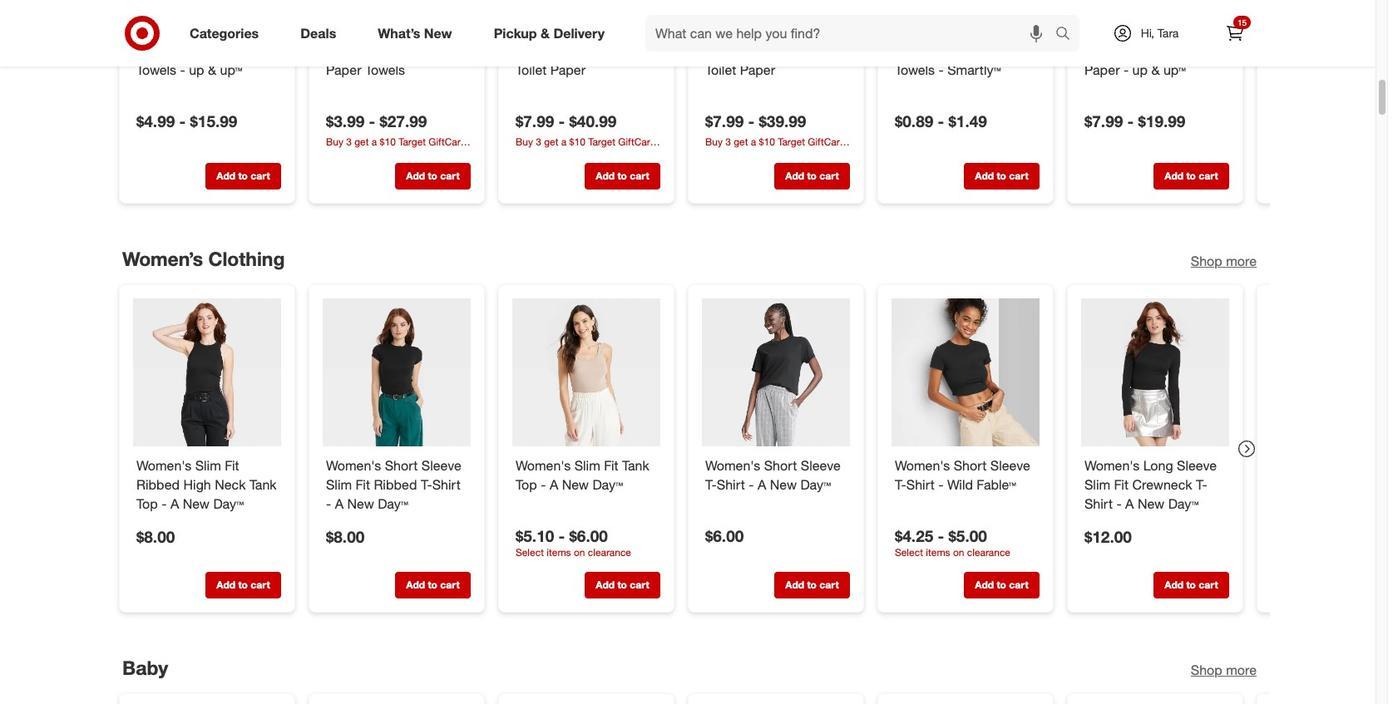 Task type: describe. For each thing, give the bounding box(es) containing it.
categories link
[[175, 15, 280, 52]]

- inside women's short sleeve slim fit ribbed t-shirt - a new day™
[[326, 495, 331, 512]]

- inside women's short sleeve t-shirt - wild fable™
[[938, 476, 944, 493]]

$6.00 inside $5.10 - $6.00 select items on clearance
[[569, 526, 608, 546]]

add to cart button for charmin ultra soft toilet paper
[[585, 163, 660, 190]]

search button
[[1048, 15, 1088, 55]]

paper inside make-a-size paper towels - up & up™
[[217, 43, 252, 59]]

categories
[[190, 25, 259, 41]]

new inside women's short sleeve t-shirt - a new day™
[[770, 476, 797, 493]]

- inside the soft & strong toilet paper - up & up™
[[1124, 62, 1129, 78]]

crewneck
[[1132, 476, 1192, 493]]

charmin ultra soft toilet paper link
[[516, 42, 657, 80]]

2 $6.00 from the left
[[705, 526, 744, 546]]

women's for women's slim fit tank top - a new day™
[[516, 457, 571, 474]]

cart for women's short sleeve t-shirt - a new day™
[[819, 579, 839, 591]]

$7.99 - $40.99
[[516, 112, 617, 131]]

add for make-a-size paper towels - up & up™
[[217, 170, 235, 182]]

women's slim fit tank top - a new day™
[[516, 457, 649, 493]]

a inside women's slim fit tank top - a new day™
[[550, 476, 558, 493]]

tank inside women's slim fit ribbed high neck tank top - a new day™
[[249, 476, 277, 493]]

make- for $0.89 - $1.49
[[895, 43, 933, 59]]

add to cart button for make-a-size paper towels - smartly™
[[964, 163, 1040, 190]]

add for women's short sleeve slim fit ribbed t-shirt - a new day™
[[406, 579, 425, 591]]

$40.99
[[569, 112, 617, 131]]

strong for ultra
[[791, 43, 831, 59]]

to for make-a-size paper towels - up & up™
[[238, 170, 248, 182]]

on for $6.00
[[574, 546, 585, 559]]

add to cart for charmin ultra strong toilet paper
[[785, 170, 839, 182]]

select-
[[372, 43, 415, 59]]

add to cart for make-a-size paper towels - smartly™
[[975, 170, 1029, 182]]

a- for $4.99
[[174, 43, 188, 59]]

cart for make-a-size paper towels - up & up™
[[251, 170, 270, 182]]

- inside women's slim fit tank top - a new day™
[[541, 476, 546, 493]]

slim inside women's slim fit ribbed high neck tank top - a new day™
[[195, 457, 221, 474]]

bounty select-a-size paper towels
[[326, 43, 454, 78]]

add to cart for women's slim fit tank top - a new day™
[[596, 579, 649, 591]]

add to cart for women's slim fit ribbed high neck tank top - a new day™
[[217, 579, 270, 591]]

add to cart for women's short sleeve slim fit ribbed t-shirt - a new day™
[[406, 579, 460, 591]]

ultra for $40.99
[[570, 43, 598, 59]]

charmin for $7.99 - $40.99
[[516, 43, 566, 59]]

- inside $5.10 - $6.00 select items on clearance
[[559, 526, 565, 546]]

ribbed inside women's short sleeve slim fit ribbed t-shirt - a new day™
[[374, 476, 417, 493]]

shop for baby
[[1191, 662, 1222, 679]]

add to cart for bounty select-a-size paper towels
[[406, 170, 460, 182]]

women's short sleeve slim fit ribbed t-shirt - a new day™
[[326, 457, 461, 512]]

neck
[[215, 476, 246, 493]]

women's for women's long sleeve slim fit crewneck t- shirt - a new day™
[[1085, 457, 1140, 474]]

day™ for women's short sleeve slim fit ribbed t-shirt - a new day™
[[378, 495, 408, 512]]

women's long sleeve slim fit crewneck t- shirt - a new day™ link
[[1085, 457, 1226, 514]]

paper for bounty select-a-size paper towels
[[326, 62, 361, 78]]

bounty
[[326, 43, 369, 59]]

clothing
[[208, 247, 285, 270]]

women's long sleeve slim fit crewneck t- shirt - a new day™
[[1085, 457, 1217, 512]]

$27.99
[[380, 112, 427, 131]]

a for women's short sleeve slim fit ribbed t-shirt - a new day™
[[335, 495, 344, 512]]

$0.89
[[895, 112, 933, 131]]

more for baby
[[1226, 662, 1257, 679]]

towels for $0.89
[[895, 62, 935, 78]]

items for $5.10
[[547, 546, 571, 559]]

$3.99 - $27.99
[[326, 112, 427, 131]]

cart for charmin ultra soft toilet paper
[[630, 170, 649, 182]]

a for women's slim fit ribbed high neck tank top - a new day™
[[170, 495, 179, 512]]

$4.99
[[136, 112, 175, 131]]

add to cart button for make-a-size paper towels - up & up™
[[205, 163, 281, 190]]

- inside women's short sleeve t-shirt - a new day™
[[749, 476, 754, 493]]

$4.99 - $15.99
[[136, 112, 237, 131]]

to for charmin ultra strong toilet paper
[[807, 170, 817, 182]]

top inside women's slim fit tank top - a new day™
[[516, 476, 537, 493]]

add to cart button for women's slim fit tank top - a new day™
[[585, 572, 660, 599]]

up™ for $4.99 - $15.99
[[220, 62, 242, 78]]

& right the search button
[[1113, 43, 1121, 59]]

cart for bounty select-a-size paper towels
[[440, 170, 460, 182]]

shop more button for women's clothing
[[1191, 252, 1257, 271]]

women's clothing
[[122, 247, 285, 270]]

fit inside women's long sleeve slim fit crewneck t- shirt - a new day™
[[1114, 476, 1129, 493]]

pickup & delivery
[[494, 25, 605, 41]]

soft & strong toilet paper - up & up™ link
[[1085, 42, 1226, 80]]

add to cart button for women's short sleeve slim fit ribbed t-shirt - a new day™
[[395, 572, 471, 599]]

women's short sleeve t-shirt - a new day™ link
[[705, 457, 847, 495]]

deals
[[300, 25, 336, 41]]

make-a-size paper towels - up & up™ link
[[136, 42, 278, 80]]

$3.99
[[326, 112, 365, 131]]

women's short sleeve t-shirt - a new day™
[[705, 457, 841, 493]]

new inside women's slim fit ribbed high neck tank top - a new day™
[[183, 495, 210, 512]]

toilet inside the soft & strong toilet paper - up & up™
[[1168, 43, 1199, 59]]

women's slim fit tank top - a new day™ link
[[516, 457, 657, 495]]

to for women's short sleeve t-shirt - a new day™
[[807, 579, 817, 591]]

paper for soft & strong toilet paper - up & up™
[[1085, 62, 1120, 78]]

tara
[[1158, 26, 1179, 40]]

- inside women's slim fit ribbed high neck tank top - a new day™
[[162, 495, 167, 512]]

shop for women's clothing
[[1191, 253, 1222, 270]]

- inside make-a-size paper towels - up & up™
[[180, 62, 185, 78]]

add to cart button for women's short sleeve t-shirt - wild fable™
[[964, 572, 1040, 599]]

cart for soft & strong toilet paper - up & up™
[[1199, 170, 1218, 182]]

add to cart for soft & strong toilet paper - up & up™
[[1165, 170, 1218, 182]]

select for $5.10 - $6.00
[[516, 546, 544, 559]]

cart for women's short sleeve t-shirt - wild fable™
[[1009, 579, 1029, 591]]

high
[[183, 476, 211, 493]]

$8.00 for women's slim fit ribbed high neck tank top - a new day™
[[136, 527, 175, 546]]

soft inside the soft & strong toilet paper - up & up™
[[1085, 43, 1109, 59]]

& inside make-a-size paper towels - up & up™
[[208, 62, 216, 78]]

what's new link
[[364, 15, 473, 52]]

size inside bounty select-a-size paper towels
[[429, 43, 454, 59]]

$15.99
[[190, 112, 237, 131]]

short for $8.00
[[385, 457, 418, 474]]

search
[[1048, 26, 1088, 43]]

$0.89 - $1.49
[[895, 112, 987, 131]]

add for charmin ultra soft toilet paper
[[596, 170, 615, 182]]

add for charmin ultra strong toilet paper
[[785, 170, 804, 182]]

t- inside women's short sleeve t-shirt - wild fable™
[[895, 476, 906, 493]]

cart for women's slim fit ribbed high neck tank top - a new day™
[[251, 579, 270, 591]]

- inside $4.25 - $5.00 select items on clearance
[[938, 526, 944, 546]]

up™ for $7.99 - $19.99
[[1164, 62, 1186, 78]]

$7.99 - $39.99
[[705, 112, 806, 131]]

shop more for baby
[[1191, 662, 1257, 679]]

size for $0.89
[[946, 43, 971, 59]]

add to cart for women's short sleeve t-shirt - a new day™
[[785, 579, 839, 591]]

fable™
[[977, 476, 1016, 493]]

women's short sleeve t-shirt - wild fable™ link
[[895, 457, 1036, 495]]

to for soft & strong toilet paper - up & up™
[[1186, 170, 1196, 182]]

top inside women's slim fit ribbed high neck tank top - a new day™
[[136, 495, 158, 512]]

a- inside bounty select-a-size paper towels
[[415, 43, 429, 59]]

add for women's long sleeve slim fit crewneck t- shirt - a new day™
[[1165, 579, 1184, 591]]

baby
[[122, 656, 168, 680]]

add to cart for make-a-size paper towels - up & up™
[[217, 170, 270, 182]]

day™ inside women's slim fit tank top - a new day™
[[593, 476, 623, 493]]

strong for &
[[1125, 43, 1165, 59]]

toilet for $7.99 - $40.99
[[516, 62, 547, 78]]

toilet for $7.99 - $39.99
[[705, 62, 736, 78]]

on for $5.00
[[953, 546, 964, 559]]

soft inside charmin ultra soft toilet paper
[[602, 43, 626, 59]]

women's
[[122, 247, 203, 270]]

new inside what's new link
[[424, 25, 452, 41]]



Task type: vqa. For each thing, say whether or not it's contained in the screenshot.


Task type: locate. For each thing, give the bounding box(es) containing it.
1 shop from the top
[[1191, 253, 1222, 270]]

a-
[[174, 43, 188, 59], [415, 43, 429, 59], [933, 43, 946, 59]]

items for $4.25
[[926, 546, 950, 559]]

2 up from the left
[[1132, 62, 1148, 78]]

1 horizontal spatial top
[[516, 476, 537, 493]]

sleeve inside women's short sleeve t-shirt - a new day™
[[801, 457, 841, 474]]

pickup & delivery link
[[480, 15, 625, 52]]

4 women's from the left
[[705, 457, 760, 474]]

toilet down pickup
[[516, 62, 547, 78]]

0 horizontal spatial $8.00
[[136, 527, 175, 546]]

0 horizontal spatial on
[[574, 546, 585, 559]]

select down $5.10
[[516, 546, 544, 559]]

charmin ultra strong toilet paper image
[[702, 0, 850, 32], [702, 0, 850, 32]]

0 horizontal spatial items
[[547, 546, 571, 559]]

strong down hi,
[[1125, 43, 1165, 59]]

$7.99 left $39.99
[[705, 112, 744, 131]]

$7.99 left $19.99
[[1085, 112, 1123, 131]]

1 select from the left
[[516, 546, 544, 559]]

women's short sleeve t-shirt - a new day™ image
[[702, 298, 850, 447], [702, 298, 850, 447]]

make-a-size paper towels - smartly™ link
[[895, 42, 1036, 80]]

charmin down pickup & delivery
[[516, 43, 566, 59]]

add for women's slim fit tank top - a new day™
[[596, 579, 615, 591]]

long
[[1143, 457, 1173, 474]]

- inside "make-a-size paper towels - smartly™"
[[939, 62, 944, 78]]

a- up $0.89 - $1.49
[[933, 43, 946, 59]]

$7.99 for $7.99 - $19.99
[[1085, 112, 1123, 131]]

ribbed inside women's slim fit ribbed high neck tank top - a new day™
[[136, 476, 180, 493]]

4 sleeve from the left
[[1177, 457, 1217, 474]]

add to cart button for women's long sleeve slim fit crewneck t- shirt - a new day™
[[1154, 572, 1229, 599]]

0 horizontal spatial ribbed
[[136, 476, 180, 493]]

up™ inside make-a-size paper towels - up & up™
[[220, 62, 242, 78]]

1 horizontal spatial strong
[[1125, 43, 1165, 59]]

paper up smartly™
[[975, 43, 1010, 59]]

1 towels from the left
[[136, 62, 176, 78]]

1 up from the left
[[189, 62, 204, 78]]

items inside $4.25 - $5.00 select items on clearance
[[926, 546, 950, 559]]

1 horizontal spatial on
[[953, 546, 964, 559]]

$1.49
[[949, 112, 987, 131]]

make-a-size paper towels - smartly™
[[895, 43, 1010, 78]]

1 sleeve from the left
[[421, 457, 461, 474]]

charmin
[[516, 43, 566, 59], [705, 43, 756, 59]]

clearance inside $4.25 - $5.00 select items on clearance
[[967, 546, 1010, 559]]

$8.00 down women's short sleeve slim fit ribbed t-shirt - a new day™
[[326, 527, 365, 546]]

fit inside women's slim fit ribbed high neck tank top - a new day™
[[225, 457, 239, 474]]

1 a- from the left
[[174, 43, 188, 59]]

women's short sleeve slim fit ribbed t-shirt - a new day™ image
[[323, 298, 471, 447], [323, 298, 471, 447]]

2 shop more button from the top
[[1191, 661, 1257, 680]]

2 shop more from the top
[[1191, 662, 1257, 679]]

add to cart button
[[205, 163, 281, 190], [395, 163, 471, 190], [585, 163, 660, 190], [774, 163, 850, 190], [964, 163, 1040, 190], [1154, 163, 1229, 190], [205, 572, 281, 599], [395, 572, 471, 599], [585, 572, 660, 599], [774, 572, 850, 599], [964, 572, 1040, 599], [1154, 572, 1229, 599]]

1 $8.00 from the left
[[136, 527, 175, 546]]

on inside $5.10 - $6.00 select items on clearance
[[574, 546, 585, 559]]

size inside "make-a-size paper towels - smartly™"
[[946, 43, 971, 59]]

$6.00
[[569, 526, 608, 546], [705, 526, 744, 546]]

$7.99 - $19.99
[[1085, 112, 1186, 131]]

0 vertical spatial tank
[[622, 457, 649, 474]]

paper inside charmin ultra soft toilet paper
[[550, 62, 586, 78]]

1 shop more from the top
[[1191, 253, 1257, 270]]

2 t- from the left
[[705, 476, 717, 493]]

strong inside charmin ultra strong toilet paper
[[791, 43, 831, 59]]

0 vertical spatial shop more button
[[1191, 252, 1257, 271]]

1 horizontal spatial toilet
[[705, 62, 736, 78]]

$7.99 for $7.99 - $39.99
[[705, 112, 744, 131]]

$7.99 for $7.99 - $40.99
[[516, 112, 554, 131]]

new inside women's long sleeve slim fit crewneck t- shirt - a new day™
[[1138, 495, 1165, 512]]

fit inside women's short sleeve slim fit ribbed t-shirt - a new day™
[[356, 476, 370, 493]]

1 horizontal spatial size
[[429, 43, 454, 59]]

1 size from the left
[[188, 43, 213, 59]]

3 $7.99 from the left
[[1085, 112, 1123, 131]]

& down hi, tara
[[1151, 62, 1160, 78]]

women's slim fit tank top - a new day™ image
[[512, 298, 660, 447], [512, 298, 660, 447]]

items down $4.25
[[926, 546, 950, 559]]

to for women's short sleeve t-shirt - wild fable™
[[997, 579, 1006, 591]]

toilet up $7.99 - $39.99
[[705, 62, 736, 78]]

shop more for women's clothing
[[1191, 253, 1257, 270]]

paper down the search button
[[1085, 62, 1120, 78]]

2 shop from the top
[[1191, 662, 1222, 679]]

new
[[424, 25, 452, 41], [562, 476, 589, 493], [770, 476, 797, 493], [183, 495, 210, 512], [347, 495, 374, 512], [1138, 495, 1165, 512]]

2 more from the top
[[1226, 662, 1257, 679]]

3 t- from the left
[[895, 476, 906, 493]]

make- inside "make-a-size paper towels - smartly™"
[[895, 43, 933, 59]]

1 $7.99 from the left
[[516, 112, 554, 131]]

2 $7.99 from the left
[[705, 112, 744, 131]]

shirt inside women's long sleeve slim fit crewneck t- shirt - a new day™
[[1085, 495, 1113, 512]]

1 women's from the left
[[136, 457, 192, 474]]

1 horizontal spatial items
[[926, 546, 950, 559]]

charmin ultra strong toilet paper
[[705, 43, 831, 78]]

to for women's short sleeve slim fit ribbed t-shirt - a new day™
[[428, 579, 437, 591]]

women's for women's short sleeve slim fit ribbed t-shirt - a new day™
[[326, 457, 381, 474]]

make- up $0.89
[[895, 43, 933, 59]]

women's slim fit ribbed high neck tank top - a new day™
[[136, 457, 277, 512]]

2 horizontal spatial size
[[946, 43, 971, 59]]

a inside women's long sleeve slim fit crewneck t- shirt - a new day™
[[1125, 495, 1134, 512]]

items down $5.10
[[547, 546, 571, 559]]

smartly™
[[947, 62, 1001, 78]]

make-a-size paper towels - up & up™ image
[[133, 0, 281, 32], [133, 0, 281, 32]]

women's inside women's short sleeve t-shirt - wild fable™
[[895, 457, 950, 474]]

women's short sleeve t-shirt - wild fable™
[[895, 457, 1030, 493]]

6 women's from the left
[[1085, 457, 1140, 474]]

clearance
[[588, 546, 631, 559], [967, 546, 1010, 559]]

paper
[[217, 43, 252, 59], [975, 43, 1010, 59], [326, 62, 361, 78], [550, 62, 586, 78], [740, 62, 775, 78], [1085, 62, 1120, 78]]

$8.00
[[136, 527, 175, 546], [326, 527, 365, 546]]

a inside women's short sleeve t-shirt - a new day™
[[758, 476, 766, 493]]

1 vertical spatial more
[[1226, 662, 1257, 679]]

delivery
[[553, 25, 605, 41]]

sleeve inside women's short sleeve t-shirt - wild fable™
[[990, 457, 1030, 474]]

add to cart button for bounty select-a-size paper towels
[[395, 163, 471, 190]]

towels inside "make-a-size paper towels - smartly™"
[[895, 62, 935, 78]]

t- inside women's short sleeve slim fit ribbed t-shirt - a new day™
[[421, 476, 432, 493]]

$5.10
[[516, 526, 554, 546]]

more for women's clothing
[[1226, 253, 1257, 270]]

2 ultra from the left
[[759, 43, 788, 59]]

fit inside women's slim fit tank top - a new day™
[[604, 457, 619, 474]]

t-
[[421, 476, 432, 493], [705, 476, 717, 493], [895, 476, 906, 493], [1196, 476, 1208, 493]]

add to cart button for women's short sleeve t-shirt - a new day™
[[774, 572, 850, 599]]

towels
[[136, 62, 176, 78], [365, 62, 405, 78], [895, 62, 935, 78]]

1 horizontal spatial ultra
[[759, 43, 788, 59]]

a- down what's new
[[415, 43, 429, 59]]

strong inside the soft & strong toilet paper - up & up™
[[1125, 43, 1165, 59]]

add
[[217, 170, 235, 182], [406, 170, 425, 182], [596, 170, 615, 182], [785, 170, 804, 182], [975, 170, 994, 182], [1165, 170, 1184, 182], [217, 579, 235, 591], [406, 579, 425, 591], [596, 579, 615, 591], [785, 579, 804, 591], [975, 579, 994, 591], [1165, 579, 1184, 591]]

2 up™ from the left
[[1164, 62, 1186, 78]]

1 horizontal spatial select
[[895, 546, 923, 559]]

2 short from the left
[[764, 457, 797, 474]]

1 horizontal spatial short
[[764, 457, 797, 474]]

towels up '$4.99'
[[136, 62, 176, 78]]

make-a-size paper towels - up & up™
[[136, 43, 252, 78]]

up down categories
[[189, 62, 204, 78]]

$6.00 down women's short sleeve t-shirt - a new day™
[[705, 526, 744, 546]]

sleeve for $6.00
[[801, 457, 841, 474]]

0 vertical spatial shop
[[1191, 253, 1222, 270]]

1 vertical spatial tank
[[249, 476, 277, 493]]

add to cart button for charmin ultra strong toilet paper
[[774, 163, 850, 190]]

0 vertical spatial more
[[1226, 253, 1257, 270]]

make- inside make-a-size paper towels - up & up™
[[136, 43, 174, 59]]

2 size from the left
[[429, 43, 454, 59]]

pickup
[[494, 25, 537, 41]]

1 vertical spatial shop
[[1191, 662, 1222, 679]]

soft & strong toilet paper - up & up™ image
[[1081, 0, 1229, 32], [1081, 0, 1229, 32]]

hi, tara
[[1141, 26, 1179, 40]]

add to cart
[[217, 170, 270, 182], [406, 170, 460, 182], [596, 170, 649, 182], [785, 170, 839, 182], [975, 170, 1029, 182], [1165, 170, 1218, 182], [217, 579, 270, 591], [406, 579, 460, 591], [596, 579, 649, 591], [785, 579, 839, 591], [975, 579, 1029, 591], [1165, 579, 1218, 591]]

toilet
[[1168, 43, 1199, 59], [516, 62, 547, 78], [705, 62, 736, 78]]

1 soft from the left
[[602, 43, 626, 59]]

make-a-size paper towels - smartly™ image
[[892, 0, 1040, 32], [892, 0, 1040, 32]]

2 horizontal spatial short
[[954, 457, 987, 474]]

add for bounty select-a-size paper towels
[[406, 170, 425, 182]]

on down $5.00
[[953, 546, 964, 559]]

ultra inside charmin ultra strong toilet paper
[[759, 43, 788, 59]]

1 on from the left
[[574, 546, 585, 559]]

cart for women's long sleeve slim fit crewneck t- shirt - a new day™
[[1199, 579, 1218, 591]]

clearance inside $5.10 - $6.00 select items on clearance
[[588, 546, 631, 559]]

to
[[238, 170, 248, 182], [428, 170, 437, 182], [617, 170, 627, 182], [807, 170, 817, 182], [997, 170, 1006, 182], [1186, 170, 1196, 182], [238, 579, 248, 591], [428, 579, 437, 591], [617, 579, 627, 591], [807, 579, 817, 591], [997, 579, 1006, 591], [1186, 579, 1196, 591]]

up for $19.99
[[1132, 62, 1148, 78]]

1 horizontal spatial towels
[[365, 62, 405, 78]]

size down categories
[[188, 43, 213, 59]]

short inside women's short sleeve t-shirt - wild fable™
[[954, 457, 987, 474]]

add to cart for charmin ultra soft toilet paper
[[596, 170, 649, 182]]

0 horizontal spatial clearance
[[588, 546, 631, 559]]

2 make- from the left
[[895, 43, 933, 59]]

day™ inside women's long sleeve slim fit crewneck t- shirt - a new day™
[[1168, 495, 1199, 512]]

slim inside women's slim fit tank top - a new day™
[[574, 457, 600, 474]]

strong up $39.99
[[791, 43, 831, 59]]

paper inside "make-a-size paper towels - smartly™"
[[975, 43, 1010, 59]]

1 horizontal spatial ribbed
[[374, 476, 417, 493]]

charmin ultra strong toilet paper link
[[705, 42, 847, 80]]

paper inside the soft & strong toilet paper - up & up™
[[1085, 62, 1120, 78]]

size inside make-a-size paper towels - up & up™
[[188, 43, 213, 59]]

0 horizontal spatial ultra
[[570, 43, 598, 59]]

add for women's short sleeve t-shirt - wild fable™
[[975, 579, 994, 591]]

shirt
[[432, 476, 461, 493], [717, 476, 745, 493], [906, 476, 935, 493], [1085, 495, 1113, 512]]

1 horizontal spatial $7.99
[[705, 112, 744, 131]]

2 on from the left
[[953, 546, 964, 559]]

up™ down the tara
[[1164, 62, 1186, 78]]

2 charmin from the left
[[705, 43, 756, 59]]

ultra
[[570, 43, 598, 59], [759, 43, 788, 59]]

up inside the soft & strong toilet paper - up & up™
[[1132, 62, 1148, 78]]

3 short from the left
[[954, 457, 987, 474]]

t- inside women's short sleeve t-shirt - a new day™
[[705, 476, 717, 493]]

1 horizontal spatial a-
[[415, 43, 429, 59]]

0 horizontal spatial top
[[136, 495, 158, 512]]

select inside $4.25 - $5.00 select items on clearance
[[895, 546, 923, 559]]

paper inside bounty select-a-size paper towels
[[326, 62, 361, 78]]

2 sleeve from the left
[[801, 457, 841, 474]]

toilet inside charmin ultra strong toilet paper
[[705, 62, 736, 78]]

$4.25
[[895, 526, 933, 546]]

0 horizontal spatial $6.00
[[569, 526, 608, 546]]

sleeve inside women's long sleeve slim fit crewneck t- shirt - a new day™
[[1177, 457, 1217, 474]]

& down categories
[[208, 62, 216, 78]]

1 clearance from the left
[[588, 546, 631, 559]]

1 vertical spatial shop more
[[1191, 662, 1257, 679]]

ultra inside charmin ultra soft toilet paper
[[570, 43, 598, 59]]

$8.00 down women's slim fit ribbed high neck tank top - a new day™
[[136, 527, 175, 546]]

3 a- from the left
[[933, 43, 946, 59]]

1 ultra from the left
[[570, 43, 598, 59]]

charmin up $7.99 - $39.99
[[705, 43, 756, 59]]

on down the women's slim fit tank top - a new day™ link
[[574, 546, 585, 559]]

2 horizontal spatial toilet
[[1168, 43, 1199, 59]]

women's short sleeve t-shirt - wild fable™ image
[[892, 298, 1040, 447], [892, 298, 1040, 447]]

sleeve for $8.00
[[421, 457, 461, 474]]

1 horizontal spatial up™
[[1164, 62, 1186, 78]]

up down hi,
[[1132, 62, 1148, 78]]

0 horizontal spatial up
[[189, 62, 204, 78]]

paper up $7.99 - $39.99
[[740, 62, 775, 78]]

2 women's from the left
[[326, 457, 381, 474]]

a- up $4.99 - $15.99
[[174, 43, 188, 59]]

ultra for $39.99
[[759, 43, 788, 59]]

women's inside women's long sleeve slim fit crewneck t- shirt - a new day™
[[1085, 457, 1140, 474]]

0 horizontal spatial size
[[188, 43, 213, 59]]

2 items from the left
[[926, 546, 950, 559]]

a inside women's short sleeve slim fit ribbed t-shirt - a new day™
[[335, 495, 344, 512]]

clearance down the women's slim fit tank top - a new day™ link
[[588, 546, 631, 559]]

2 select from the left
[[895, 546, 923, 559]]

$39.99
[[759, 112, 806, 131]]

paper for charmin ultra strong toilet paper
[[740, 62, 775, 78]]

1 vertical spatial shop more button
[[1191, 661, 1257, 680]]

women's long sleeve slim fit crewneck t-shirt - a new day™ image
[[1081, 298, 1229, 447], [1081, 298, 1229, 447]]

up™ inside the soft & strong toilet paper - up & up™
[[1164, 62, 1186, 78]]

paper inside charmin ultra strong toilet paper
[[740, 62, 775, 78]]

3 sleeve from the left
[[990, 457, 1030, 474]]

2 clearance from the left
[[967, 546, 1010, 559]]

bounty select-a-size paper towels link
[[326, 42, 467, 80]]

women's for women's short sleeve t-shirt - wild fable™
[[895, 457, 950, 474]]

paper down "bounty"
[[326, 62, 361, 78]]

wild
[[947, 476, 973, 493]]

t- inside women's long sleeve slim fit crewneck t- shirt - a new day™
[[1196, 476, 1208, 493]]

what's
[[378, 25, 420, 41]]

$4.25 - $5.00 select items on clearance
[[895, 526, 1010, 559]]

sleeve
[[421, 457, 461, 474], [801, 457, 841, 474], [990, 457, 1030, 474], [1177, 457, 1217, 474]]

2 horizontal spatial $7.99
[[1085, 112, 1123, 131]]

&
[[541, 25, 550, 41], [1113, 43, 1121, 59], [208, 62, 216, 78], [1151, 62, 1160, 78]]

women's inside women's short sleeve t-shirt - a new day™
[[705, 457, 760, 474]]

clearance down $5.00
[[967, 546, 1010, 559]]

towels inside make-a-size paper towels - up & up™
[[136, 62, 176, 78]]

5 women's from the left
[[895, 457, 950, 474]]

$12.00
[[1085, 527, 1132, 546]]

ribbed
[[136, 476, 180, 493], [374, 476, 417, 493]]

clearance for $5.00
[[967, 546, 1010, 559]]

towels inside bounty select-a-size paper towels
[[365, 62, 405, 78]]

$7.99 left '$40.99'
[[516, 112, 554, 131]]

2 $8.00 from the left
[[326, 527, 365, 546]]

3 women's from the left
[[516, 457, 571, 474]]

make- up '$4.99'
[[136, 43, 174, 59]]

tank
[[622, 457, 649, 474], [249, 476, 277, 493]]

1 horizontal spatial soft
[[1085, 43, 1109, 59]]

to for women's slim fit tank top - a new day™
[[617, 579, 627, 591]]

on
[[574, 546, 585, 559], [953, 546, 964, 559]]

paper for charmin ultra soft toilet paper
[[550, 62, 586, 78]]

$5.00
[[949, 526, 987, 546]]

1 short from the left
[[385, 457, 418, 474]]

ultra down delivery
[[570, 43, 598, 59]]

clearance for $6.00
[[588, 546, 631, 559]]

slim inside women's long sleeve slim fit crewneck t- shirt - a new day™
[[1085, 476, 1110, 493]]

women's slim fit ribbed high neck tank top - a new day™ link
[[136, 457, 278, 514]]

day™ for women's long sleeve slim fit crewneck t- shirt - a new day™
[[1168, 495, 1199, 512]]

cart for make-a-size paper towels - smartly™
[[1009, 170, 1029, 182]]

15
[[1237, 17, 1247, 27]]

day™ for women's slim fit ribbed high neck tank top - a new day™
[[213, 495, 244, 512]]

to for make-a-size paper towels - smartly™
[[997, 170, 1006, 182]]

up for $15.99
[[189, 62, 204, 78]]

women's inside women's short sleeve slim fit ribbed t-shirt - a new day™
[[326, 457, 381, 474]]

size for $4.99
[[188, 43, 213, 59]]

fit
[[225, 457, 239, 474], [604, 457, 619, 474], [356, 476, 370, 493], [1114, 476, 1129, 493]]

women's short sleeve slim fit ribbed t-shirt - a new day™ link
[[326, 457, 467, 514]]

towels down select-
[[365, 62, 405, 78]]

select down $4.25
[[895, 546, 923, 559]]

make- for $4.99 - $15.99
[[136, 43, 174, 59]]

2 horizontal spatial a-
[[933, 43, 946, 59]]

15 link
[[1217, 15, 1253, 52]]

sleeve inside women's short sleeve slim fit ribbed t-shirt - a new day™
[[421, 457, 461, 474]]

soft & strong toilet paper - up & up™
[[1085, 43, 1199, 78]]

to for women's long sleeve slim fit crewneck t- shirt - a new day™
[[1186, 579, 1196, 591]]

short
[[385, 457, 418, 474], [764, 457, 797, 474], [954, 457, 987, 474]]

hi,
[[1141, 26, 1154, 40]]

0 horizontal spatial tank
[[249, 476, 277, 493]]

charmin inside charmin ultra soft toilet paper
[[516, 43, 566, 59]]

tank inside women's slim fit tank top - a new day™
[[622, 457, 649, 474]]

a
[[550, 476, 558, 493], [758, 476, 766, 493], [170, 495, 179, 512], [335, 495, 344, 512], [1125, 495, 1134, 512]]

top
[[516, 476, 537, 493], [136, 495, 158, 512]]

short inside women's short sleeve t-shirt - a new day™
[[764, 457, 797, 474]]

add to cart button for soft & strong toilet paper - up & up™
[[1154, 163, 1229, 190]]

women's
[[136, 457, 192, 474], [326, 457, 381, 474], [516, 457, 571, 474], [705, 457, 760, 474], [895, 457, 950, 474], [1085, 457, 1140, 474]]

0 horizontal spatial a-
[[174, 43, 188, 59]]

paper down categories
[[217, 43, 252, 59]]

add for soft & strong toilet paper - up & up™
[[1165, 170, 1184, 182]]

size
[[188, 43, 213, 59], [429, 43, 454, 59], [946, 43, 971, 59]]

add to cart button for women's slim fit ribbed high neck tank top - a new day™
[[205, 572, 281, 599]]

towels for $4.99
[[136, 62, 176, 78]]

shirt inside women's short sleeve t-shirt - wild fable™
[[906, 476, 935, 493]]

what's new
[[378, 25, 452, 41]]

add for women's slim fit ribbed high neck tank top - a new day™
[[217, 579, 235, 591]]

0 horizontal spatial toilet
[[516, 62, 547, 78]]

0 horizontal spatial soft
[[602, 43, 626, 59]]

$6.00 right $5.10
[[569, 526, 608, 546]]

short inside women's short sleeve slim fit ribbed t-shirt - a new day™
[[385, 457, 418, 474]]

up™ down categories link on the top left of the page
[[220, 62, 242, 78]]

0 horizontal spatial make-
[[136, 43, 174, 59]]

a inside women's slim fit ribbed high neck tank top - a new day™
[[170, 495, 179, 512]]

up inside make-a-size paper towels - up & up™
[[189, 62, 204, 78]]

1 horizontal spatial charmin
[[705, 43, 756, 59]]

2 soft from the left
[[1085, 43, 1109, 59]]

on inside $4.25 - $5.00 select items on clearance
[[953, 546, 964, 559]]

3 size from the left
[[946, 43, 971, 59]]

1 more from the top
[[1226, 253, 1257, 270]]

day™
[[593, 476, 623, 493], [800, 476, 831, 493], [213, 495, 244, 512], [378, 495, 408, 512], [1168, 495, 1199, 512]]

1 ribbed from the left
[[136, 476, 180, 493]]

charmin inside charmin ultra strong toilet paper
[[705, 43, 756, 59]]

2 ribbed from the left
[[374, 476, 417, 493]]

women's for women's slim fit ribbed high neck tank top - a new day™
[[136, 457, 192, 474]]

paper down delivery
[[550, 62, 586, 78]]

new inside women's short sleeve slim fit ribbed t-shirt - a new day™
[[347, 495, 374, 512]]

new inside women's slim fit tank top - a new day™
[[562, 476, 589, 493]]

women's slim fit ribbed high neck tank top - a new day™ image
[[133, 298, 281, 447], [133, 298, 281, 447]]

select inside $5.10 - $6.00 select items on clearance
[[516, 546, 544, 559]]

1 horizontal spatial $8.00
[[326, 527, 365, 546]]

0 horizontal spatial select
[[516, 546, 544, 559]]

day™ inside women's slim fit ribbed high neck tank top - a new day™
[[213, 495, 244, 512]]

2 strong from the left
[[1125, 43, 1165, 59]]

0 horizontal spatial towels
[[136, 62, 176, 78]]

0 horizontal spatial strong
[[791, 43, 831, 59]]

$7.99
[[516, 112, 554, 131], [705, 112, 744, 131], [1085, 112, 1123, 131]]

items inside $5.10 - $6.00 select items on clearance
[[547, 546, 571, 559]]

$5.10 - $6.00 select items on clearance
[[516, 526, 631, 559]]

2 a- from the left
[[415, 43, 429, 59]]

women's for women's short sleeve t-shirt - a new day™
[[705, 457, 760, 474]]

to for bounty select-a-size paper towels
[[428, 170, 437, 182]]

charmin ultra soft toilet paper
[[516, 43, 626, 78]]

What can we help you find? suggestions appear below search field
[[645, 15, 1060, 52]]

day™ inside women's short sleeve t-shirt - a new day™
[[800, 476, 831, 493]]

cart for women's slim fit tank top - a new day™
[[630, 579, 649, 591]]

charmin ultra soft toilet paper image
[[512, 0, 660, 32], [512, 0, 660, 32]]

shop more button
[[1191, 252, 1257, 271], [1191, 661, 1257, 680]]

1 horizontal spatial clearance
[[967, 546, 1010, 559]]

1 vertical spatial top
[[136, 495, 158, 512]]

women's inside women's slim fit tank top - a new day™
[[516, 457, 571, 474]]

1 items from the left
[[547, 546, 571, 559]]

a- inside "make-a-size paper towels - smartly™"
[[933, 43, 946, 59]]

toilet down the tara
[[1168, 43, 1199, 59]]

size up smartly™
[[946, 43, 971, 59]]

short for $6.00
[[764, 457, 797, 474]]

1 make- from the left
[[136, 43, 174, 59]]

1 charmin from the left
[[516, 43, 566, 59]]

towels up $0.89
[[895, 62, 935, 78]]

cart for women's short sleeve slim fit ribbed t-shirt - a new day™
[[440, 579, 460, 591]]

0 vertical spatial shop more
[[1191, 253, 1257, 270]]

1 t- from the left
[[421, 476, 432, 493]]

add for make-a-size paper towels - smartly™
[[975, 170, 994, 182]]

shop more button for baby
[[1191, 661, 1257, 680]]

$19.99
[[1138, 112, 1186, 131]]

1 horizontal spatial $6.00
[[705, 526, 744, 546]]

0 horizontal spatial charmin
[[516, 43, 566, 59]]

-
[[180, 62, 185, 78], [939, 62, 944, 78], [1124, 62, 1129, 78], [179, 112, 186, 131], [369, 112, 375, 131], [559, 112, 565, 131], [748, 112, 755, 131], [938, 112, 944, 131], [1127, 112, 1134, 131], [541, 476, 546, 493], [749, 476, 754, 493], [938, 476, 944, 493], [162, 495, 167, 512], [326, 495, 331, 512], [1117, 495, 1122, 512], [559, 526, 565, 546], [938, 526, 944, 546]]

items
[[547, 546, 571, 559], [926, 546, 950, 559]]

slim
[[195, 457, 221, 474], [574, 457, 600, 474], [326, 476, 352, 493], [1085, 476, 1110, 493]]

select for $4.25 - $5.00
[[895, 546, 923, 559]]

cart
[[251, 170, 270, 182], [440, 170, 460, 182], [630, 170, 649, 182], [819, 170, 839, 182], [1009, 170, 1029, 182], [1199, 170, 1218, 182], [251, 579, 270, 591], [440, 579, 460, 591], [630, 579, 649, 591], [819, 579, 839, 591], [1009, 579, 1029, 591], [1199, 579, 1218, 591]]

1 horizontal spatial tank
[[622, 457, 649, 474]]

1 horizontal spatial make-
[[895, 43, 933, 59]]

0 vertical spatial top
[[516, 476, 537, 493]]

0 horizontal spatial up™
[[220, 62, 242, 78]]

bounty select-a-size paper towels image
[[323, 0, 471, 32], [323, 0, 471, 32]]

4 t- from the left
[[1196, 476, 1208, 493]]

1 shop more button from the top
[[1191, 252, 1257, 271]]

1 $6.00 from the left
[[569, 526, 608, 546]]

0 horizontal spatial short
[[385, 457, 418, 474]]

- inside women's long sleeve slim fit crewneck t- shirt - a new day™
[[1117, 495, 1122, 512]]

ultra up $39.99
[[759, 43, 788, 59]]

slim inside women's short sleeve slim fit ribbed t-shirt - a new day™
[[326, 476, 352, 493]]

more
[[1226, 253, 1257, 270], [1226, 662, 1257, 679]]

1 horizontal spatial up
[[1132, 62, 1148, 78]]

2 towels from the left
[[365, 62, 405, 78]]

3 towels from the left
[[895, 62, 935, 78]]

add for women's short sleeve t-shirt - a new day™
[[785, 579, 804, 591]]

soft
[[602, 43, 626, 59], [1085, 43, 1109, 59]]

& right pickup
[[541, 25, 550, 41]]

0 horizontal spatial $7.99
[[516, 112, 554, 131]]

2 horizontal spatial towels
[[895, 62, 935, 78]]

1 up™ from the left
[[220, 62, 242, 78]]

day™ inside women's short sleeve slim fit ribbed t-shirt - a new day™
[[378, 495, 408, 512]]

charmin for $7.99 - $39.99
[[705, 43, 756, 59]]

$8.00 for women's short sleeve slim fit ribbed t-shirt - a new day™
[[326, 527, 365, 546]]

toilet inside charmin ultra soft toilet paper
[[516, 62, 547, 78]]

shop more
[[1191, 253, 1257, 270], [1191, 662, 1257, 679]]

shirt inside women's short sleeve t-shirt - a new day™
[[717, 476, 745, 493]]

1 strong from the left
[[791, 43, 831, 59]]

deals link
[[286, 15, 357, 52]]

cart for charmin ultra strong toilet paper
[[819, 170, 839, 182]]

a for women's long sleeve slim fit crewneck t- shirt - a new day™
[[1125, 495, 1134, 512]]

size down what's new
[[429, 43, 454, 59]]

women's inside women's slim fit ribbed high neck tank top - a new day™
[[136, 457, 192, 474]]

up
[[189, 62, 204, 78], [1132, 62, 1148, 78]]

shirt inside women's short sleeve slim fit ribbed t-shirt - a new day™
[[432, 476, 461, 493]]

a- inside make-a-size paper towels - up & up™
[[174, 43, 188, 59]]



